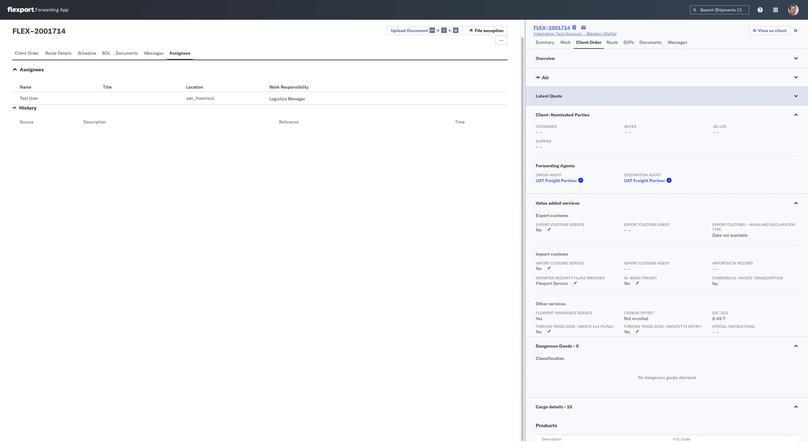 Task type: describe. For each thing, give the bounding box(es) containing it.
1 horizontal spatial messages button
[[666, 37, 691, 49]]

flexport for flexport service
[[536, 281, 552, 286]]

parties
[[575, 112, 590, 118]]

digital
[[604, 31, 617, 36]]

work for work
[[561, 40, 571, 45]]

flexport service
[[536, 281, 568, 286]]

uat for destination
[[624, 178, 633, 183]]

client for rightmost client order button
[[576, 40, 589, 45]]

type
[[713, 227, 721, 232]]

0
[[576, 343, 579, 349]]

client-nominated parties button
[[526, 106, 808, 124]]

history
[[19, 105, 37, 111]]

goods
[[666, 375, 678, 380]]

commercial
[[713, 276, 737, 280]]

dangerous goods • 0
[[536, 343, 579, 349]]

upload document button
[[387, 26, 463, 35]]

consignee - -
[[536, 124, 557, 135]]

responsibility
[[281, 84, 308, 90]]

services inside button
[[563, 200, 580, 206]]

export customs service
[[536, 222, 585, 227]]

value added services button
[[526, 194, 808, 212]]

schedule
[[78, 50, 96, 56]]

customs for export customs service
[[551, 222, 569, 227]]

uat freight partner link for origin
[[536, 178, 585, 184]]

carbon offset not enrolled
[[624, 311, 654, 322]]

declared
[[679, 375, 696, 380]]

import for import customs service
[[536, 261, 550, 266]]

work button
[[558, 37, 574, 49]]

latest quote
[[536, 93, 562, 99]]

no for foreign trade zone (wants 214 filing)
[[536, 329, 542, 335]]

enrolled
[[632, 316, 648, 322]]

agent inside export customs agent - -
[[658, 222, 670, 227]]

other services
[[536, 301, 566, 307]]

importer for -
[[713, 261, 731, 266]]

import for import customs
[[536, 251, 550, 257]]

flex-
[[534, 24, 549, 31]]

yes
[[536, 316, 543, 322]]

shipper
[[536, 139, 551, 144]]

customs for import customs agent - -
[[639, 261, 657, 266]]

export for export customs
[[536, 213, 550, 218]]

0 horizontal spatial service
[[553, 281, 568, 286]]

export for export customs agent - -
[[624, 222, 638, 227]]

service for - -
[[569, 261, 584, 266]]

assignees inside button
[[169, 50, 190, 56]]

view as client
[[758, 28, 787, 33]]

export customs
[[536, 213, 568, 218]]

0 horizontal spatial client order
[[15, 50, 39, 56]]

trade for foreign trade zone (wants 214 filing)
[[553, 324, 565, 329]]

foreign trade zone (wants ftz entry)
[[624, 324, 702, 329]]

declaration
[[770, 222, 795, 227]]

agent inside import customs agent - -
[[658, 261, 670, 266]]

(wants for ftz
[[665, 324, 680, 329]]

agents
[[560, 163, 575, 169]]

integration
[[534, 31, 555, 36]]

invoice
[[738, 276, 753, 280]]

location
[[186, 84, 203, 90]]

in-
[[624, 276, 630, 280]]

no for foreign trade zone (wants ftz entry)
[[625, 329, 630, 335]]

special instructions - -
[[713, 324, 755, 335]]

flexport. image
[[7, 7, 35, 13]]

10
[[567, 404, 572, 410]]

shipper - -
[[536, 139, 551, 150]]

instructions
[[728, 324, 755, 329]]

transit
[[642, 276, 657, 280]]

8.49
[[713, 316, 722, 322]]

importer security filing provider
[[536, 276, 605, 280]]

value added services
[[536, 200, 580, 206]]

as
[[769, 28, 774, 33]]

nominated
[[551, 112, 574, 118]]

client for client order button to the left
[[15, 50, 26, 56]]

data
[[713, 233, 722, 238]]

consignee
[[536, 124, 557, 129]]

app
[[60, 7, 68, 13]]

no dangerous goods declared
[[638, 375, 696, 380]]

h.s.
[[673, 437, 681, 442]]

logistics
[[269, 96, 287, 102]]

filing)
[[601, 324, 615, 329]]

offset
[[641, 311, 654, 315]]

0 horizontal spatial documents button
[[113, 48, 142, 60]]

1 vertical spatial documents
[[116, 50, 138, 56]]

provider
[[587, 276, 605, 280]]

seller - -
[[713, 124, 727, 135]]

order for rightmost client order button
[[590, 40, 602, 45]]

client-nominated parties
[[536, 112, 590, 118]]

name
[[20, 84, 31, 90]]

1 horizontal spatial 2001714
[[549, 24, 570, 31]]

forwarding for forwarding agents
[[536, 163, 559, 169]]

1 vertical spatial assignees
[[20, 66, 44, 73]]

special
[[713, 324, 727, 329]]

est. co2 8.49 t
[[713, 311, 729, 322]]

sops button
[[621, 37, 637, 49]]

partner for origin agent
[[561, 178, 577, 183]]

client
[[775, 28, 787, 33]]

buyer - -
[[625, 124, 637, 135]]

flex-2001714
[[534, 24, 570, 31]]

trade for foreign trade zone (wants ftz entry)
[[641, 324, 653, 329]]

document
[[407, 28, 428, 33]]

customs for import customs
[[551, 251, 568, 257]]

co2
[[721, 311, 729, 315]]

import customs
[[536, 251, 568, 257]]

forwarding app
[[35, 7, 68, 13]]

carbon
[[624, 311, 640, 315]]

1 horizontal spatial assignees button
[[167, 48, 193, 60]]

route for route
[[607, 40, 618, 45]]

filing
[[574, 276, 586, 280]]

seller
[[713, 124, 727, 129]]

forwarding for forwarding app
[[35, 7, 59, 13]]

flex-2001714 link
[[534, 24, 570, 31]]

service for data not available
[[570, 222, 585, 227]]

security
[[555, 276, 573, 280]]

value
[[536, 200, 547, 206]]

uat freight partner for origin
[[536, 178, 577, 183]]

overview button
[[526, 49, 808, 68]]



Task type: vqa. For each thing, say whether or not it's contained in the screenshot.
first shenzhen from the bottom
no



Task type: locate. For each thing, give the bounding box(es) containing it.
2 freight from the left
[[634, 178, 648, 183]]

0 vertical spatial service
[[553, 281, 568, 286]]

1 vertical spatial importer
[[536, 276, 554, 280]]

0 vertical spatial importer
[[713, 261, 731, 266]]

no down 'export customs'
[[536, 227, 542, 233]]

no inside commercial invoice transcription no
[[713, 281, 718, 287]]

0 vertical spatial •
[[573, 343, 575, 349]]

route for route details
[[45, 50, 57, 56]]

messages for rightmost the messages button
[[668, 40, 688, 45]]

1 horizontal spatial test
[[556, 31, 564, 36]]

user
[[29, 95, 38, 101]]

0 horizontal spatial foreign
[[536, 324, 552, 329]]

freight down destination agent
[[634, 178, 648, 183]]

flexport up yes
[[536, 311, 554, 315]]

1 vertical spatial client
[[15, 50, 26, 56]]

classification
[[536, 356, 564, 361]]

messages for left the messages button
[[144, 50, 164, 56]]

1 horizontal spatial documents button
[[637, 37, 666, 49]]

1 horizontal spatial description
[[542, 437, 561, 442]]

1 uat from the left
[[536, 178, 544, 183]]

account
[[565, 31, 582, 36]]

0 vertical spatial assignees
[[169, 50, 190, 56]]

order
[[590, 40, 602, 45], [28, 50, 39, 56]]

1 uat freight partner from the left
[[536, 178, 577, 183]]

title
[[103, 84, 112, 90]]

freight down origin agent
[[545, 178, 560, 183]]

upload document
[[391, 28, 428, 33]]

latest
[[536, 93, 549, 99]]

1 horizontal spatial work
[[561, 40, 571, 45]]

1 vertical spatial flexport
[[536, 311, 554, 315]]

trade down "flexport insurance service yes"
[[553, 324, 565, 329]]

0 vertical spatial flexport
[[536, 281, 552, 286]]

1 trade from the left
[[553, 324, 565, 329]]

1 horizontal spatial importer
[[713, 261, 731, 266]]

export for export customs - mainland declaration type data not available
[[713, 222, 727, 227]]

customs inside the export customs - mainland declaration type data not available
[[728, 222, 745, 227]]

client down flex at the top left
[[15, 50, 26, 56]]

Search Shipments (/) text field
[[690, 5, 750, 15]]

1 vertical spatial test
[[20, 95, 28, 101]]

dangerous
[[645, 375, 665, 380]]

test inside integration test account - western digital link
[[556, 31, 564, 36]]

2 uat freight partner from the left
[[624, 178, 665, 183]]

0 vertical spatial client order
[[576, 40, 602, 45]]

client down integration test account - western digital
[[576, 40, 589, 45]]

import inside import customs agent - -
[[624, 261, 638, 266]]

0 horizontal spatial trade
[[553, 324, 565, 329]]

services up insurance
[[549, 301, 566, 307]]

order down the flex - 2001714
[[28, 50, 39, 56]]

source
[[20, 119, 33, 125]]

partner down agents
[[561, 178, 577, 183]]

work down "account" on the top right of the page
[[561, 40, 571, 45]]

zone for 214
[[566, 324, 576, 329]]

customs down value added services button
[[639, 222, 657, 227]]

1 vertical spatial •
[[564, 404, 566, 410]]

1 horizontal spatial assignees
[[169, 50, 190, 56]]

zone for ftz
[[654, 324, 664, 329]]

customs down import customs
[[551, 261, 568, 266]]

1 horizontal spatial (wants
[[665, 324, 680, 329]]

no down commercial
[[713, 281, 718, 287]]

documents button right the bol
[[113, 48, 142, 60]]

agent
[[550, 173, 562, 177], [649, 173, 661, 177], [658, 222, 670, 227], [658, 261, 670, 266]]

0 horizontal spatial uat freight partner link
[[536, 178, 585, 184]]

service
[[570, 222, 585, 227], [569, 261, 584, 266]]

- inside the export customs - mainland declaration type data not available
[[746, 222, 748, 227]]

(wants left ftz
[[665, 324, 680, 329]]

test user
[[20, 95, 38, 101]]

customs inside import customs agent - -
[[639, 261, 657, 266]]

flexport up other
[[536, 281, 552, 286]]

air
[[542, 74, 549, 81]]

1 vertical spatial work
[[269, 84, 280, 90]]

1 horizontal spatial freight
[[634, 178, 648, 183]]

1 horizontal spatial forwarding
[[536, 163, 559, 169]]

customs up import customs service
[[551, 251, 568, 257]]

service down security
[[553, 281, 568, 286]]

summary
[[536, 40, 554, 45]]

forwarding up origin agent
[[536, 163, 559, 169]]

uat freight partner down destination agent
[[624, 178, 665, 183]]

service up filing
[[569, 261, 584, 266]]

1 foreign from the left
[[536, 324, 552, 329]]

0 horizontal spatial partner
[[561, 178, 577, 183]]

file exception
[[475, 28, 504, 33]]

0 horizontal spatial •
[[564, 404, 566, 410]]

• for goods
[[573, 343, 575, 349]]

export inside the export customs - mainland declaration type data not available
[[713, 222, 727, 227]]

quote
[[550, 93, 562, 99]]

partner for destination agent
[[650, 178, 665, 183]]

service inside "flexport insurance service yes"
[[577, 311, 593, 315]]

1 horizontal spatial zone
[[654, 324, 664, 329]]

1 vertical spatial order
[[28, 50, 39, 56]]

foreign for foreign trade zone (wants ftz entry)
[[624, 324, 640, 329]]

2 trade from the left
[[641, 324, 653, 329]]

test down flex-2001714
[[556, 31, 564, 36]]

forwarding left app
[[35, 7, 59, 13]]

2001714 down forwarding app
[[34, 26, 66, 36]]

services right added
[[563, 200, 580, 206]]

export
[[536, 213, 550, 218], [536, 222, 550, 227], [624, 222, 638, 227], [713, 222, 727, 227]]

(wants left the "214"
[[577, 324, 592, 329]]

route down digital
[[607, 40, 618, 45]]

western
[[587, 31, 603, 36]]

forwarding app link
[[7, 7, 68, 13]]

work for work responsibility
[[269, 84, 280, 90]]

export for export customs service
[[536, 222, 550, 227]]

export inside export customs agent - -
[[624, 222, 638, 227]]

customs inside export customs agent - -
[[639, 222, 657, 227]]

upload
[[391, 28, 406, 33]]

customs down 'export customs'
[[551, 222, 569, 227]]

1 vertical spatial services
[[549, 301, 566, 307]]

importer for provider
[[536, 276, 554, 280]]

1 horizontal spatial client order button
[[574, 37, 604, 49]]

manager
[[288, 96, 305, 102]]

1 vertical spatial description
[[542, 437, 561, 442]]

foreign down not
[[624, 324, 640, 329]]

integration test account - western digital
[[534, 31, 617, 36]]

0 horizontal spatial uat freight partner
[[536, 178, 577, 183]]

t
[[723, 316, 725, 322]]

2 uat from the left
[[624, 178, 633, 183]]

work inside button
[[561, 40, 571, 45]]

1 partner from the left
[[561, 178, 577, 183]]

no for export customs service
[[536, 227, 542, 233]]

0 horizontal spatial uat
[[536, 178, 544, 183]]

0 horizontal spatial client
[[15, 50, 26, 56]]

work responsibility
[[269, 84, 308, 90]]

transcription
[[754, 276, 783, 280]]

mainland
[[749, 222, 769, 227]]

(wants for 214
[[577, 324, 592, 329]]

1 vertical spatial service
[[577, 311, 593, 315]]

customs up transit
[[639, 261, 657, 266]]

2001714 up "account" on the top right of the page
[[549, 24, 570, 31]]

freight for destination
[[634, 178, 648, 183]]

0 vertical spatial test
[[556, 31, 564, 36]]

1 horizontal spatial uat freight partner
[[624, 178, 665, 183]]

bol
[[102, 50, 111, 56]]

test left user
[[20, 95, 28, 101]]

documents button up overview button
[[637, 37, 666, 49]]

importer of record - -
[[713, 261, 753, 272]]

1 horizontal spatial foreign
[[624, 324, 640, 329]]

customs for export customs
[[551, 213, 568, 218]]

1 vertical spatial client order
[[15, 50, 39, 56]]

client order
[[576, 40, 602, 45], [15, 50, 39, 56]]

zone
[[566, 324, 576, 329], [654, 324, 664, 329]]

2 uat freight partner link from the left
[[624, 178, 673, 184]]

no down not
[[625, 329, 630, 335]]

flexport for flexport insurance service yes
[[536, 311, 554, 315]]

1 horizontal spatial uat freight partner link
[[624, 178, 673, 184]]

schedule button
[[75, 48, 100, 60]]

importer inside importer of record - -
[[713, 261, 731, 266]]

0 horizontal spatial zone
[[566, 324, 576, 329]]

1 freight from the left
[[545, 178, 560, 183]]

client order down flex at the top left
[[15, 50, 39, 56]]

1 uat freight partner link from the left
[[536, 178, 585, 184]]

0 horizontal spatial messages
[[144, 50, 164, 56]]

cargo
[[536, 404, 548, 410]]

uat freight partner down origin agent
[[536, 178, 577, 183]]

0 horizontal spatial work
[[269, 84, 280, 90]]

0 vertical spatial documents
[[640, 40, 662, 45]]

details
[[549, 404, 563, 410]]

uat for origin
[[536, 178, 544, 183]]

0 horizontal spatial 2001714
[[34, 26, 66, 36]]

1 horizontal spatial service
[[577, 311, 593, 315]]

trade down enrolled
[[641, 324, 653, 329]]

1 horizontal spatial partner
[[650, 178, 665, 183]]

documents button
[[637, 37, 666, 49], [113, 48, 142, 60]]

export customs agent - -
[[624, 222, 670, 233]]

order for client order button to the left
[[28, 50, 39, 56]]

0 horizontal spatial client order button
[[12, 48, 43, 60]]

uat freight partner link for destination
[[624, 178, 673, 184]]

0 vertical spatial messages
[[668, 40, 688, 45]]

import customs agent - -
[[624, 261, 670, 272]]

0 vertical spatial client
[[576, 40, 589, 45]]

exception
[[484, 28, 504, 33]]

not
[[723, 233, 729, 238]]

no down in-
[[625, 281, 630, 286]]

1 horizontal spatial documents
[[640, 40, 662, 45]]

documents right bol button
[[116, 50, 138, 56]]

route button
[[604, 37, 621, 49]]

customs for import customs service
[[551, 261, 568, 266]]

• for details
[[564, 404, 566, 410]]

dangerous
[[536, 343, 558, 349]]

documents right sops button
[[640, 40, 662, 45]]

no down yes
[[536, 329, 542, 335]]

customs for export customs - mainland declaration type data not available
[[728, 222, 745, 227]]

foreign down yes
[[536, 324, 552, 329]]

air button
[[526, 68, 808, 86]]

0 horizontal spatial order
[[28, 50, 39, 56]]

flexport inside "flexport insurance service yes"
[[536, 311, 554, 315]]

• left 0
[[573, 343, 575, 349]]

0 horizontal spatial assignees
[[20, 66, 44, 73]]

zone down "flexport insurance service yes"
[[566, 324, 576, 329]]

service
[[553, 281, 568, 286], [577, 311, 593, 315]]

•
[[573, 343, 575, 349], [564, 404, 566, 410]]

2001714
[[549, 24, 570, 31], [34, 26, 66, 36]]

0 vertical spatial forwarding
[[35, 7, 59, 13]]

0 horizontal spatial messages button
[[142, 48, 167, 60]]

1 vertical spatial messages
[[144, 50, 164, 56]]

0 horizontal spatial forwarding
[[35, 7, 59, 13]]

0 vertical spatial service
[[570, 222, 585, 227]]

service up foreign trade zone (wants 214 filing)
[[577, 311, 593, 315]]

1 horizontal spatial messages
[[668, 40, 688, 45]]

reference
[[279, 119, 299, 125]]

client order down western
[[576, 40, 602, 45]]

0 horizontal spatial importer
[[536, 276, 554, 280]]

2 zone from the left
[[654, 324, 664, 329]]

record
[[738, 261, 753, 266]]

0 horizontal spatial freight
[[545, 178, 560, 183]]

test
[[556, 31, 564, 36], [20, 95, 28, 101]]

1 (wants from the left
[[577, 324, 592, 329]]

summary button
[[533, 37, 558, 49]]

integration test account - western digital link
[[534, 31, 617, 37]]

1 vertical spatial route
[[45, 50, 57, 56]]

uat down 'origin'
[[536, 178, 544, 183]]

messages
[[668, 40, 688, 45], [144, 50, 164, 56]]

customs up "available"
[[728, 222, 745, 227]]

time
[[455, 119, 465, 125]]

goods
[[559, 343, 572, 349]]

customs for export customs agent - -
[[639, 222, 657, 227]]

0 vertical spatial route
[[607, 40, 618, 45]]

client order button down flex at the top left
[[12, 48, 43, 60]]

0 horizontal spatial route
[[45, 50, 57, 56]]

work
[[561, 40, 571, 45], [269, 84, 280, 90]]

import up in-
[[624, 261, 638, 266]]

1 vertical spatial assignees button
[[20, 66, 44, 73]]

1 horizontal spatial uat
[[624, 178, 633, 183]]

flex - 2001714
[[12, 26, 66, 36]]

(wants
[[577, 324, 592, 329], [665, 324, 680, 329]]

1 horizontal spatial route
[[607, 40, 618, 45]]

commercial invoice transcription no
[[713, 276, 783, 287]]

no down import customs
[[536, 266, 542, 271]]

• left 10 in the right of the page
[[564, 404, 566, 410]]

latest quote button
[[526, 87, 808, 105]]

order down western
[[590, 40, 602, 45]]

origin
[[536, 173, 549, 177]]

1 horizontal spatial •
[[573, 343, 575, 349]]

work up logistics
[[269, 84, 280, 90]]

import down import customs
[[536, 261, 550, 266]]

0 horizontal spatial assignees button
[[20, 66, 44, 73]]

1 horizontal spatial trade
[[641, 324, 653, 329]]

products
[[536, 423, 557, 429]]

import up import customs service
[[536, 251, 550, 257]]

1 horizontal spatial client order
[[576, 40, 602, 45]]

2 foreign from the left
[[624, 324, 640, 329]]

importer up flexport service
[[536, 276, 554, 280]]

service down value added services
[[570, 222, 585, 227]]

2 partner from the left
[[650, 178, 665, 183]]

code
[[682, 437, 690, 442]]

foreign trade zone (wants 214 filing)
[[536, 324, 615, 329]]

1 horizontal spatial client
[[576, 40, 589, 45]]

zone left ftz
[[654, 324, 664, 329]]

no for import customs service
[[536, 266, 542, 271]]

entry)
[[688, 324, 702, 329]]

bol button
[[100, 48, 113, 60]]

route details button
[[43, 48, 75, 60]]

freight for origin
[[545, 178, 560, 183]]

forwarding inside forwarding app link
[[35, 7, 59, 13]]

importer left of
[[713, 261, 731, 266]]

description
[[83, 119, 106, 125], [542, 437, 561, 442]]

forwarding
[[35, 7, 59, 13], [536, 163, 559, 169]]

insurance
[[555, 311, 576, 315]]

1 horizontal spatial order
[[590, 40, 602, 45]]

1 vertical spatial service
[[569, 261, 584, 266]]

-
[[30, 26, 34, 36], [583, 31, 586, 36], [536, 129, 539, 135], [540, 129, 542, 135], [625, 129, 627, 135], [628, 129, 631, 135], [713, 129, 716, 135], [717, 129, 720, 135], [536, 144, 539, 150], [540, 144, 542, 150], [746, 222, 748, 227], [624, 228, 627, 233], [628, 228, 631, 233], [624, 266, 627, 272], [628, 266, 631, 272], [713, 266, 715, 272], [716, 266, 719, 272], [713, 330, 715, 335], [716, 330, 719, 335]]

2 (wants from the left
[[665, 324, 680, 329]]

0 horizontal spatial description
[[83, 119, 106, 125]]

history button
[[19, 105, 37, 111]]

view
[[758, 28, 768, 33]]

0 vertical spatial work
[[561, 40, 571, 45]]

route left details
[[45, 50, 57, 56]]

uat freight partner link down origin agent
[[536, 178, 585, 184]]

partner down destination agent
[[650, 178, 665, 183]]

import customs service
[[536, 261, 584, 266]]

no left dangerous
[[638, 375, 644, 380]]

client order button down western
[[574, 37, 604, 49]]

0 horizontal spatial documents
[[116, 50, 138, 56]]

0 horizontal spatial (wants
[[577, 324, 592, 329]]

sops
[[624, 40, 634, 45]]

documents
[[640, 40, 662, 45], [116, 50, 138, 56]]

customs up export customs service
[[551, 213, 568, 218]]

0 vertical spatial services
[[563, 200, 580, 206]]

uat
[[536, 178, 544, 183], [624, 178, 633, 183]]

1 vertical spatial forwarding
[[536, 163, 559, 169]]

0 horizontal spatial test
[[20, 95, 28, 101]]

0 vertical spatial description
[[83, 119, 106, 125]]

uat down the destination
[[624, 178, 633, 183]]

in-bond transit
[[624, 276, 657, 280]]

assignees
[[169, 50, 190, 56], [20, 66, 44, 73]]

0 vertical spatial assignees button
[[167, 48, 193, 60]]

1 zone from the left
[[566, 324, 576, 329]]

foreign for foreign trade zone (wants 214 filing)
[[536, 324, 552, 329]]

uat freight partner for destination
[[624, 178, 665, 183]]

est.
[[713, 311, 720, 315]]

details
[[58, 50, 72, 56]]

0 vertical spatial order
[[590, 40, 602, 45]]

uat freight partner link down destination agent
[[624, 178, 673, 184]]

no for in-bond transit
[[625, 281, 630, 286]]

uat freight partner link
[[536, 178, 585, 184], [624, 178, 673, 184]]



